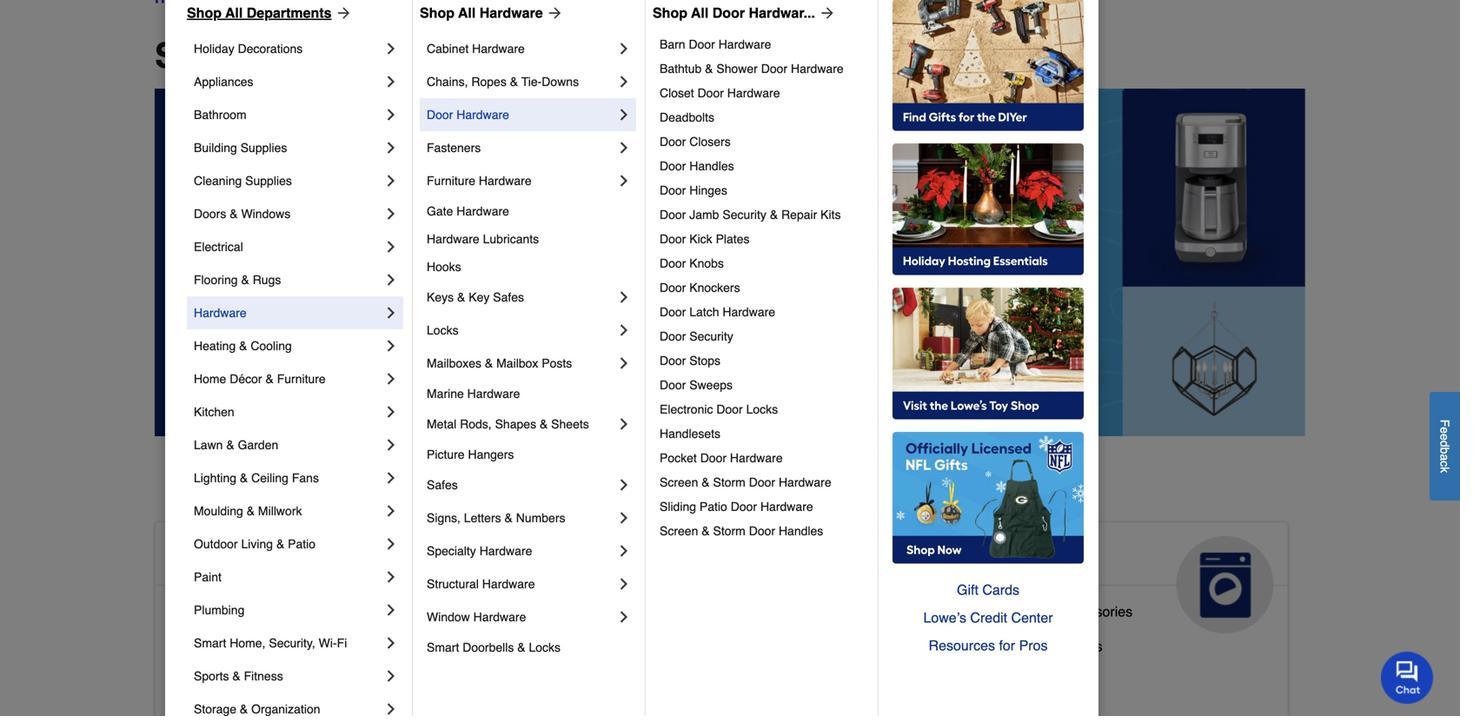 Task type: describe. For each thing, give the bounding box(es) containing it.
& left millwork
[[247, 504, 255, 518]]

heating
[[194, 339, 236, 353]]

window
[[427, 610, 470, 624]]

bathroom inside the "bathroom" link
[[194, 108, 247, 122]]

door hinges link
[[660, 178, 866, 203]]

specialty hardware link
[[427, 535, 616, 568]]

moulding & millwork link
[[194, 495, 383, 528]]

officially licensed n f l gifts. shop now. image
[[893, 432, 1084, 564]]

find gifts for the diyer. image
[[893, 0, 1084, 131]]

0 vertical spatial security
[[723, 208, 767, 222]]

moulding
[[194, 504, 243, 518]]

mailboxes & mailbox posts
[[427, 357, 572, 370]]

sheets
[[552, 417, 589, 431]]

door down chains,
[[427, 108, 453, 122]]

door left latch
[[660, 305, 686, 319]]

posts
[[542, 357, 572, 370]]

door knobs link
[[660, 251, 866, 276]]

window hardware
[[427, 610, 526, 624]]

1 vertical spatial patio
[[288, 537, 316, 551]]

tie-
[[522, 75, 542, 89]]

safes inside keys & key safes link
[[493, 290, 524, 304]]

door up electronic
[[660, 378, 686, 392]]

windows
[[241, 207, 291, 221]]

door knockers link
[[660, 276, 866, 300]]

& left key on the left top
[[457, 290, 466, 304]]

door left "stops"
[[660, 354, 686, 368]]

lowe's credit center
[[924, 610, 1054, 626]]

plates
[[716, 232, 750, 246]]

hardware up hooks
[[427, 232, 480, 246]]

hardware down pocket door hardware link
[[779, 476, 832, 490]]

furniture inside "link"
[[427, 174, 476, 188]]

arrow right image for shop all hardware
[[543, 4, 564, 22]]

chains, ropes & tie-downs
[[427, 75, 579, 89]]

chevron right image for cabinet hardware
[[616, 40, 633, 57]]

1 horizontal spatial handles
[[779, 524, 824, 538]]

chevron right image for bathroom
[[383, 106, 400, 123]]

lawn & garden
[[194, 438, 279, 452]]

animal & pet care image
[[790, 537, 887, 634]]

bathroom inside accessible bathroom link
[[240, 604, 300, 620]]

sports & fitness
[[194, 670, 283, 684]]

shower
[[717, 62, 758, 76]]

appliances image
[[1177, 537, 1275, 634]]

chevron right image for electrical
[[383, 238, 400, 256]]

chevron right image for plumbing
[[383, 602, 400, 619]]

lawn & garden link
[[194, 429, 383, 462]]

lighting
[[194, 471, 237, 485]]

locks inside "link"
[[529, 641, 561, 655]]

hardware down ropes
[[457, 108, 510, 122]]

& down sliding patio door hardware
[[702, 524, 710, 538]]

& left sheets
[[540, 417, 548, 431]]

chevron right image for signs, letters & numbers
[[616, 510, 633, 527]]

chevron right image for chains, ropes & tie-downs
[[616, 73, 633, 90]]

shop all hardware
[[420, 5, 543, 21]]

hinges
[[690, 183, 728, 197]]

shop for shop all door hardwar...
[[653, 5, 688, 21]]

smart home, security, wi-fi
[[194, 637, 347, 650]]

all for shop all door hardwar...
[[691, 5, 709, 21]]

hardwar...
[[749, 5, 816, 21]]

all for shop all hardware
[[458, 5, 476, 21]]

keys & key safes
[[427, 290, 524, 304]]

all for shop all departments
[[251, 36, 295, 76]]

door down the door knobs
[[660, 281, 686, 295]]

chevron right image for cleaning supplies
[[383, 172, 400, 190]]

door closers
[[660, 135, 731, 149]]

door latch hardware link
[[660, 300, 866, 324]]

kitchen link
[[194, 396, 383, 429]]

furniture hardware
[[427, 174, 532, 188]]

bedroom
[[240, 639, 296, 655]]

chat invite button image
[[1382, 651, 1435, 704]]

doors & windows
[[194, 207, 291, 221]]

door hinges
[[660, 183, 728, 197]]

accessible for accessible bathroom
[[170, 604, 236, 620]]

hardware up hardware lubricants
[[457, 204, 510, 218]]

for
[[1000, 638, 1016, 654]]

chevron right image for specialty hardware
[[616, 543, 633, 560]]

supplies for livestock supplies
[[619, 632, 672, 648]]

doors
[[194, 207, 226, 221]]

chevron right image for holiday decorations
[[383, 40, 400, 57]]

appliance parts & accessories link
[[945, 600, 1133, 635]]

door down sliding patio door hardware link
[[749, 524, 776, 538]]

a
[[1439, 454, 1453, 461]]

2 vertical spatial home
[[289, 673, 327, 690]]

& left the pros at the right of page
[[1008, 639, 1017, 655]]

chevron right image for locks
[[616, 322, 633, 339]]

chevron right image for heating & cooling
[[383, 337, 400, 355]]

holiday hosting essentials. image
[[893, 143, 1084, 276]]

structural hardware link
[[427, 568, 616, 601]]

0 vertical spatial appliances link
[[194, 65, 383, 98]]

keys & key safes link
[[427, 281, 616, 314]]

flooring & rugs link
[[194, 263, 383, 297]]

1 horizontal spatial appliances link
[[931, 523, 1289, 634]]

resources for pros link
[[893, 632, 1084, 660]]

& down 'pocket door hardware'
[[702, 476, 710, 490]]

closet
[[660, 86, 695, 100]]

arrow right image for shop all door hardwar...
[[816, 4, 837, 22]]

chains, ropes & tie-downs link
[[427, 65, 616, 98]]

appliance parts & accessories
[[945, 604, 1133, 620]]

0 vertical spatial patio
[[700, 500, 728, 514]]

& right parts
[[1046, 604, 1055, 620]]

departments for shop all departments
[[247, 5, 332, 21]]

bathroom link
[[194, 98, 383, 131]]

pet inside pet beds, houses, & furniture link
[[557, 667, 578, 683]]

rods,
[[460, 417, 492, 431]]

metal
[[427, 417, 457, 431]]

cabinet
[[427, 42, 469, 56]]

chevron right image for window hardware
[[616, 609, 633, 626]]

shop all departments
[[155, 36, 517, 76]]

chevron right image for metal rods, shapes & sheets
[[616, 416, 633, 433]]

lowe's
[[924, 610, 967, 626]]

cards
[[983, 582, 1020, 598]]

accessible for accessible entry & home
[[170, 673, 236, 690]]

hardware down "signs, letters & numbers"
[[480, 544, 533, 558]]

& right entry
[[276, 673, 286, 690]]

repair
[[782, 208, 818, 222]]

& inside animal & pet care
[[645, 543, 663, 571]]

chevron right image for outdoor living & patio
[[383, 536, 400, 553]]

1 vertical spatial furniture
[[277, 372, 326, 386]]

door down handlesets
[[701, 451, 727, 465]]

f e e d b a c k button
[[1431, 392, 1461, 501]]

accessible for accessible home
[[170, 543, 297, 571]]

hardware up screen & storm door handles link
[[761, 500, 814, 514]]

& left cooling
[[239, 339, 247, 353]]

barn
[[660, 37, 686, 51]]

animal
[[557, 543, 638, 571]]

door down 'screen & storm door hardware' at the bottom of page
[[731, 500, 758, 514]]

b
[[1439, 447, 1453, 454]]

door up sliding patio door hardware link
[[749, 476, 776, 490]]

0 vertical spatial home
[[194, 372, 226, 386]]

storm for handles
[[714, 524, 746, 538]]

holiday decorations link
[[194, 32, 383, 65]]

locks link
[[427, 314, 616, 347]]

numbers
[[516, 511, 566, 525]]

houses,
[[621, 667, 672, 683]]

mailboxes
[[427, 357, 482, 370]]

screen & storm door hardware link
[[660, 470, 866, 495]]

1 vertical spatial home
[[304, 543, 371, 571]]

door right barn
[[689, 37, 716, 51]]

chevron right image for structural hardware
[[616, 576, 633, 593]]

structural
[[427, 577, 479, 591]]

outdoor living & patio link
[[194, 528, 383, 561]]

door kick plates link
[[660, 227, 866, 251]]

closet door hardware link
[[660, 81, 866, 105]]

all for shop all departments
[[225, 5, 243, 21]]

electrical link
[[194, 230, 383, 263]]

livestock supplies
[[557, 632, 672, 648]]

screen & storm door hardware
[[660, 476, 832, 490]]

door down sweeps
[[717, 403, 743, 417]]

& left rugs
[[241, 273, 249, 287]]

lubricants
[[483, 232, 539, 246]]

closers
[[690, 135, 731, 149]]

safes inside safes link
[[427, 478, 458, 492]]

shapes
[[495, 417, 537, 431]]

signs,
[[427, 511, 461, 525]]

shop for shop all hardware
[[420, 5, 455, 21]]

downs
[[542, 75, 579, 89]]

cabinet hardware
[[427, 42, 525, 56]]

door down deadbolts
[[660, 135, 686, 149]]

picture
[[427, 448, 465, 462]]

chevron right image for appliances
[[383, 73, 400, 90]]

fasteners
[[427, 141, 481, 155]]

flooring
[[194, 273, 238, 287]]

bathtub & shower door hardware
[[660, 62, 844, 76]]

chevron right image for lighting & ceiling fans
[[383, 470, 400, 487]]

accessible bathroom link
[[170, 600, 300, 635]]

door security
[[660, 330, 734, 344]]

hardware up bathtub & shower door hardware
[[719, 37, 772, 51]]



Task type: locate. For each thing, give the bounding box(es) containing it.
pet
[[669, 543, 707, 571], [557, 667, 578, 683]]

plumbing
[[194, 604, 245, 617]]

appliances link down the decorations
[[194, 65, 383, 98]]

storm inside screen & storm door handles link
[[714, 524, 746, 538]]

cooling
[[251, 339, 292, 353]]

door down door handles
[[660, 183, 686, 197]]

departments down arrow right image
[[304, 36, 517, 76]]

door up door stops
[[660, 330, 686, 344]]

1 horizontal spatial safes
[[493, 290, 524, 304]]

departments up holiday decorations link
[[247, 5, 332, 21]]

0 vertical spatial screen
[[660, 476, 699, 490]]

accessories
[[1059, 604, 1133, 620]]

1 vertical spatial screen
[[660, 524, 699, 538]]

0 horizontal spatial furniture
[[277, 372, 326, 386]]

handlesets link
[[660, 422, 866, 446]]

1 storm from the top
[[714, 476, 746, 490]]

handles down sliding patio door hardware link
[[779, 524, 824, 538]]

appliances up cards
[[945, 543, 1074, 571]]

hardware down specialty hardware link
[[482, 577, 535, 591]]

structural hardware
[[427, 577, 535, 591]]

ropes
[[472, 75, 507, 89]]

0 vertical spatial storm
[[714, 476, 746, 490]]

0 vertical spatial pet
[[669, 543, 707, 571]]

sweeps
[[690, 378, 733, 392]]

hardware down handlesets link
[[730, 451, 783, 465]]

hardware down fasteners link
[[479, 174, 532, 188]]

smart up sports
[[194, 637, 226, 650]]

& inside "link"
[[518, 641, 526, 655]]

hangers
[[468, 448, 514, 462]]

building
[[194, 141, 237, 155]]

1 arrow right image from the left
[[543, 4, 564, 22]]

shop all departments link
[[187, 3, 353, 23]]

beverage
[[945, 639, 1004, 655]]

kitchen
[[194, 405, 235, 419]]

all up "cabinet hardware"
[[458, 5, 476, 21]]

arrow right image inside shop all hardware link
[[543, 4, 564, 22]]

bathtub
[[660, 62, 702, 76]]

pet beds, houses, & furniture link
[[557, 663, 745, 697]]

mailboxes & mailbox posts link
[[427, 347, 616, 380]]

door left knobs
[[660, 257, 686, 270]]

lowe's credit center link
[[893, 604, 1084, 632]]

lawn
[[194, 438, 223, 452]]

&
[[705, 62, 714, 76], [510, 75, 518, 89], [230, 207, 238, 221], [770, 208, 778, 222], [241, 273, 249, 287], [457, 290, 466, 304], [239, 339, 247, 353], [485, 357, 493, 370], [266, 372, 274, 386], [540, 417, 548, 431], [226, 438, 235, 452], [240, 471, 248, 485], [702, 476, 710, 490], [247, 504, 255, 518], [505, 511, 513, 525], [702, 524, 710, 538], [276, 537, 285, 551], [645, 543, 663, 571], [1046, 604, 1055, 620], [1008, 639, 1017, 655], [518, 641, 526, 655], [676, 667, 685, 683], [232, 670, 241, 684], [276, 673, 286, 690]]

1 screen from the top
[[660, 476, 699, 490]]

furniture up gate
[[427, 174, 476, 188]]

door up barn door hardware at top
[[713, 5, 745, 21]]

home up the kitchen
[[194, 372, 226, 386]]

electronic door locks
[[660, 403, 778, 417]]

screen & storm door handles
[[660, 524, 824, 538]]

storm inside screen & storm door hardware link
[[714, 476, 746, 490]]

livestock
[[557, 632, 615, 648]]

smart for smart home, security, wi-fi
[[194, 637, 226, 650]]

2 arrow right image from the left
[[816, 4, 837, 22]]

hardware up smart doorbells & locks
[[474, 610, 526, 624]]

f e e d b a c k
[[1439, 420, 1453, 473]]

safes down picture
[[427, 478, 458, 492]]

hardware down flooring
[[194, 306, 247, 320]]

1 vertical spatial storm
[[714, 524, 746, 538]]

smart inside "link"
[[427, 641, 459, 655]]

safes
[[493, 290, 524, 304], [427, 478, 458, 492]]

2 horizontal spatial locks
[[747, 403, 778, 417]]

door handles link
[[660, 154, 866, 178]]

0 vertical spatial bathroom
[[194, 108, 247, 122]]

0 horizontal spatial pet
[[557, 667, 578, 683]]

1 horizontal spatial smart
[[427, 641, 459, 655]]

hardware up chains, ropes & tie-downs in the top of the page
[[472, 42, 525, 56]]

departments for shop all departments
[[304, 36, 517, 76]]

3 accessible from the top
[[170, 639, 236, 655]]

chevron right image for moulding & millwork
[[383, 503, 400, 520]]

enjoy savings year-round. no matter what you're shopping for, find what you need at a great price. image
[[155, 89, 1306, 436]]

& down sliding
[[645, 543, 663, 571]]

beds,
[[582, 667, 617, 683]]

bathroom up smart home, security, wi-fi
[[240, 604, 300, 620]]

supplies up houses, on the left
[[619, 632, 672, 648]]

chevron right image for door hardware
[[616, 106, 633, 123]]

door left kick
[[660, 232, 686, 246]]

& left the ceiling
[[240, 471, 248, 485]]

chevron right image for safes
[[616, 477, 633, 494]]

screen down the pocket at the left of page
[[660, 476, 699, 490]]

chevron right image for lawn & garden
[[383, 437, 400, 454]]

1 vertical spatial pet
[[557, 667, 578, 683]]

appliances down holiday
[[194, 75, 253, 89]]

door left jamb
[[660, 208, 686, 222]]

accessible
[[170, 543, 297, 571], [170, 604, 236, 620], [170, 639, 236, 655], [170, 673, 236, 690]]

2 screen from the top
[[660, 524, 699, 538]]

security down door latch hardware
[[690, 330, 734, 344]]

knobs
[[690, 257, 724, 270]]

door
[[713, 5, 745, 21], [689, 37, 716, 51], [762, 62, 788, 76], [698, 86, 724, 100], [427, 108, 453, 122], [660, 135, 686, 149], [660, 159, 686, 173], [660, 183, 686, 197], [660, 208, 686, 222], [660, 232, 686, 246], [660, 257, 686, 270], [660, 281, 686, 295], [660, 305, 686, 319], [660, 330, 686, 344], [660, 354, 686, 368], [660, 378, 686, 392], [717, 403, 743, 417], [701, 451, 727, 465], [749, 476, 776, 490], [731, 500, 758, 514], [749, 524, 776, 538]]

0 horizontal spatial shop
[[187, 5, 222, 21]]

2 horizontal spatial shop
[[653, 5, 688, 21]]

0 horizontal spatial smart
[[194, 637, 226, 650]]

supplies for cleaning supplies
[[245, 174, 292, 188]]

1 vertical spatial security
[[690, 330, 734, 344]]

arrow right image
[[543, 4, 564, 22], [816, 4, 837, 22]]

resources
[[929, 638, 996, 654]]

2 horizontal spatial furniture
[[689, 667, 745, 683]]

specialty
[[427, 544, 476, 558]]

pet beds, houses, & furniture
[[557, 667, 745, 683]]

key
[[469, 290, 490, 304]]

home down moulding & millwork link
[[304, 543, 371, 571]]

letters
[[464, 511, 501, 525]]

supplies up windows at the top of page
[[245, 174, 292, 188]]

1 vertical spatial appliances
[[945, 543, 1074, 571]]

chevron right image for home décor & furniture
[[383, 370, 400, 388]]

& right lawn
[[226, 438, 235, 452]]

0 vertical spatial furniture
[[427, 174, 476, 188]]

locks down window hardware link
[[529, 641, 561, 655]]

hardware down barn door hardware link
[[791, 62, 844, 76]]

0 horizontal spatial locks
[[427, 324, 459, 337]]

& down accessible bedroom link
[[232, 670, 241, 684]]

screen down sliding
[[660, 524, 699, 538]]

1 horizontal spatial locks
[[529, 641, 561, 655]]

1 vertical spatial bathroom
[[240, 604, 300, 620]]

1 horizontal spatial shop
[[420, 5, 455, 21]]

beverage & wine chillers link
[[945, 635, 1103, 670]]

0 vertical spatial safes
[[493, 290, 524, 304]]

chevron right image
[[383, 40, 400, 57], [383, 106, 400, 123], [616, 139, 633, 157], [383, 205, 400, 223], [383, 271, 400, 289], [383, 304, 400, 322], [383, 337, 400, 355], [616, 355, 633, 372], [383, 437, 400, 454], [383, 503, 400, 520], [616, 510, 633, 527], [383, 602, 400, 619], [383, 668, 400, 685]]

2 vertical spatial furniture
[[689, 667, 745, 683]]

0 horizontal spatial appliances link
[[194, 65, 383, 98]]

0 vertical spatial supplies
[[241, 141, 287, 155]]

1 horizontal spatial arrow right image
[[816, 4, 837, 22]]

safes right key on the left top
[[493, 290, 524, 304]]

& right houses, on the left
[[676, 667, 685, 683]]

home décor & furniture link
[[194, 363, 383, 396]]

hardware up cabinet hardware link
[[480, 5, 543, 21]]

screen
[[660, 476, 699, 490], [660, 524, 699, 538]]

sliding
[[660, 500, 697, 514]]

fasteners link
[[427, 131, 616, 164]]

shop
[[187, 5, 222, 21], [420, 5, 455, 21], [653, 5, 688, 21]]

chevron right image for kitchen
[[383, 404, 400, 421]]

e up b
[[1439, 434, 1453, 441]]

1 vertical spatial supplies
[[245, 174, 292, 188]]

2 accessible from the top
[[170, 604, 236, 620]]

door up closet door hardware link
[[762, 62, 788, 76]]

all up holiday decorations
[[225, 5, 243, 21]]

bathtub & shower door hardware link
[[660, 57, 866, 81]]

door handles
[[660, 159, 734, 173]]

4 accessible from the top
[[170, 673, 236, 690]]

smart home, security, wi-fi link
[[194, 627, 383, 660]]

accessible entry & home link
[[170, 670, 327, 704]]

chevron right image for fasteners
[[616, 139, 633, 157]]

gift cards link
[[893, 577, 1084, 604]]

& inside 'link'
[[505, 511, 513, 525]]

& left tie- on the top left of page
[[510, 75, 518, 89]]

0 horizontal spatial handles
[[690, 159, 734, 173]]

1 vertical spatial departments
[[304, 36, 517, 76]]

appliances link
[[194, 65, 383, 98], [931, 523, 1289, 634]]

1 horizontal spatial appliances
[[945, 543, 1074, 571]]

hardware lubricants link
[[427, 225, 633, 253]]

2 e from the top
[[1439, 434, 1453, 441]]

signs, letters & numbers
[[427, 511, 566, 525]]

1 vertical spatial appliances link
[[931, 523, 1289, 634]]

millwork
[[258, 504, 302, 518]]

0 vertical spatial appliances
[[194, 75, 253, 89]]

accessible home image
[[402, 537, 500, 634]]

hardware inside "link"
[[479, 174, 532, 188]]

1 vertical spatial safes
[[427, 478, 458, 492]]

metal rods, shapes & sheets
[[427, 417, 589, 431]]

building supplies
[[194, 141, 287, 155]]

accessible entry & home
[[170, 673, 327, 690]]

2 vertical spatial locks
[[529, 641, 561, 655]]

door sweeps link
[[660, 373, 866, 397]]

door latch hardware
[[660, 305, 776, 319]]

door hardware link
[[427, 98, 616, 131]]

shop up holiday
[[187, 5, 222, 21]]

& right doors
[[230, 207, 238, 221]]

e up d
[[1439, 427, 1453, 434]]

storm
[[714, 476, 746, 490], [714, 524, 746, 538]]

screen for screen & storm door hardware
[[660, 476, 699, 490]]

& right letters
[[505, 511, 513, 525]]

supplies up cleaning supplies
[[241, 141, 287, 155]]

& down barn door hardware at top
[[705, 62, 714, 76]]

wi-
[[319, 637, 337, 650]]

locks down 'keys'
[[427, 324, 459, 337]]

2 vertical spatial supplies
[[619, 632, 672, 648]]

& inside 'link'
[[230, 207, 238, 221]]

paint
[[194, 570, 222, 584]]

arrow right image inside shop all door hardwar... link
[[816, 4, 837, 22]]

door inside "link"
[[660, 232, 686, 246]]

chevron right image for sports & fitness
[[383, 668, 400, 685]]

0 vertical spatial locks
[[427, 324, 459, 337]]

fitness
[[244, 670, 283, 684]]

1 horizontal spatial patio
[[700, 500, 728, 514]]

3 shop from the left
[[653, 5, 688, 21]]

accessible for accessible bedroom
[[170, 639, 236, 655]]

chevron right image for flooring & rugs
[[383, 271, 400, 289]]

chevron right image for keys & key safes
[[616, 289, 633, 306]]

door jamb security & repair kits link
[[660, 203, 866, 227]]

all up barn door hardware at top
[[691, 5, 709, 21]]

sliding patio door hardware
[[660, 500, 814, 514]]

storm for hardware
[[714, 476, 746, 490]]

bathroom
[[194, 108, 247, 122], [240, 604, 300, 620]]

screen for screen & storm door handles
[[660, 524, 699, 538]]

k
[[1439, 467, 1453, 473]]

0 vertical spatial departments
[[247, 5, 332, 21]]

1 shop from the left
[[187, 5, 222, 21]]

home décor & furniture
[[194, 372, 326, 386]]

home down security,
[[289, 673, 327, 690]]

1 accessible from the top
[[170, 543, 297, 571]]

1 vertical spatial locks
[[747, 403, 778, 417]]

appliances link up chillers
[[931, 523, 1289, 634]]

patio right sliding
[[700, 500, 728, 514]]

& right living
[[276, 537, 285, 551]]

furniture up the kitchen link
[[277, 372, 326, 386]]

0 horizontal spatial appliances
[[194, 75, 253, 89]]

supplies for building supplies
[[241, 141, 287, 155]]

pet down sliding
[[669, 543, 707, 571]]

& right the décor
[[266, 372, 274, 386]]

window hardware link
[[427, 601, 616, 634]]

chevron right image for building supplies
[[383, 139, 400, 157]]

barn door hardware
[[660, 37, 772, 51]]

gate
[[427, 204, 453, 218]]

chevron right image for doors & windows
[[383, 205, 400, 223]]

deadbolts link
[[660, 105, 866, 130]]

sports & fitness link
[[194, 660, 383, 693]]

locks
[[427, 324, 459, 337], [747, 403, 778, 417], [529, 641, 561, 655]]

shop up barn
[[653, 5, 688, 21]]

1 vertical spatial handles
[[779, 524, 824, 538]]

pet left beds,
[[557, 667, 578, 683]]

closet door hardware
[[660, 86, 780, 100]]

chevron right image for mailboxes & mailbox posts
[[616, 355, 633, 372]]

outdoor
[[194, 537, 238, 551]]

& left repair
[[770, 208, 778, 222]]

1 horizontal spatial furniture
[[427, 174, 476, 188]]

shop up cabinet at the left top of page
[[420, 5, 455, 21]]

doors & windows link
[[194, 197, 383, 230]]

arrow right image
[[332, 4, 353, 22]]

smart down window
[[427, 641, 459, 655]]

shop for shop all departments
[[187, 5, 222, 21]]

hardware down bathtub & shower door hardware
[[728, 86, 780, 100]]

chevron right image for paint
[[383, 569, 400, 586]]

hardware down the 'mailboxes & mailbox posts'
[[468, 387, 520, 401]]

1 horizontal spatial pet
[[669, 543, 707, 571]]

supplies
[[241, 141, 287, 155], [245, 174, 292, 188], [619, 632, 672, 648]]

paint link
[[194, 561, 383, 594]]

0 horizontal spatial patio
[[288, 537, 316, 551]]

door knockers
[[660, 281, 741, 295]]

pet inside animal & pet care
[[669, 543, 707, 571]]

supplies inside "link"
[[245, 174, 292, 188]]

credit
[[971, 610, 1008, 626]]

& down window hardware link
[[518, 641, 526, 655]]

arrow right image up barn door hardware link
[[816, 4, 837, 22]]

chevron right image for smart home, security, wi-fi
[[383, 635, 400, 652]]

arrow right image up cabinet hardware link
[[543, 4, 564, 22]]

smart for smart doorbells & locks
[[427, 641, 459, 655]]

door right closet
[[698, 86, 724, 100]]

chevron right image
[[616, 40, 633, 57], [383, 73, 400, 90], [616, 73, 633, 90], [616, 106, 633, 123], [383, 139, 400, 157], [383, 172, 400, 190], [616, 172, 633, 190], [383, 238, 400, 256], [616, 289, 633, 306], [616, 322, 633, 339], [383, 370, 400, 388], [383, 404, 400, 421], [616, 416, 633, 433], [383, 470, 400, 487], [616, 477, 633, 494], [383, 536, 400, 553], [616, 543, 633, 560], [383, 569, 400, 586], [616, 576, 633, 593], [616, 609, 633, 626], [383, 635, 400, 652], [383, 701, 400, 717]]

1 e from the top
[[1439, 427, 1453, 434]]

0 vertical spatial handles
[[690, 159, 734, 173]]

f
[[1439, 420, 1453, 427]]

& left mailbox
[[485, 357, 493, 370]]

visit the lowe's toy shop. image
[[893, 288, 1084, 420]]

bathroom up the building
[[194, 108, 247, 122]]

chevron right image for hardware
[[383, 304, 400, 322]]

0 horizontal spatial arrow right image
[[543, 4, 564, 22]]

locks up handlesets link
[[747, 403, 778, 417]]

appliance
[[945, 604, 1006, 620]]

holiday decorations
[[194, 42, 303, 56]]

furniture right houses, on the left
[[689, 667, 745, 683]]

resources for pros
[[929, 638, 1048, 654]]

rugs
[[253, 273, 281, 287]]

hardware up door security link
[[723, 305, 776, 319]]

doorbells
[[463, 641, 514, 655]]

pocket door hardware
[[660, 451, 783, 465]]

door knobs
[[660, 257, 724, 270]]

door up the door hinges
[[660, 159, 686, 173]]

chevron right image for furniture hardware
[[616, 172, 633, 190]]

0 horizontal spatial safes
[[427, 478, 458, 492]]

hardware link
[[194, 297, 383, 330]]

2 shop from the left
[[420, 5, 455, 21]]

door hardware
[[427, 108, 510, 122]]

2 storm from the top
[[714, 524, 746, 538]]



Task type: vqa. For each thing, say whether or not it's contained in the screenshot.
Sliding Patio Door Hardware link
yes



